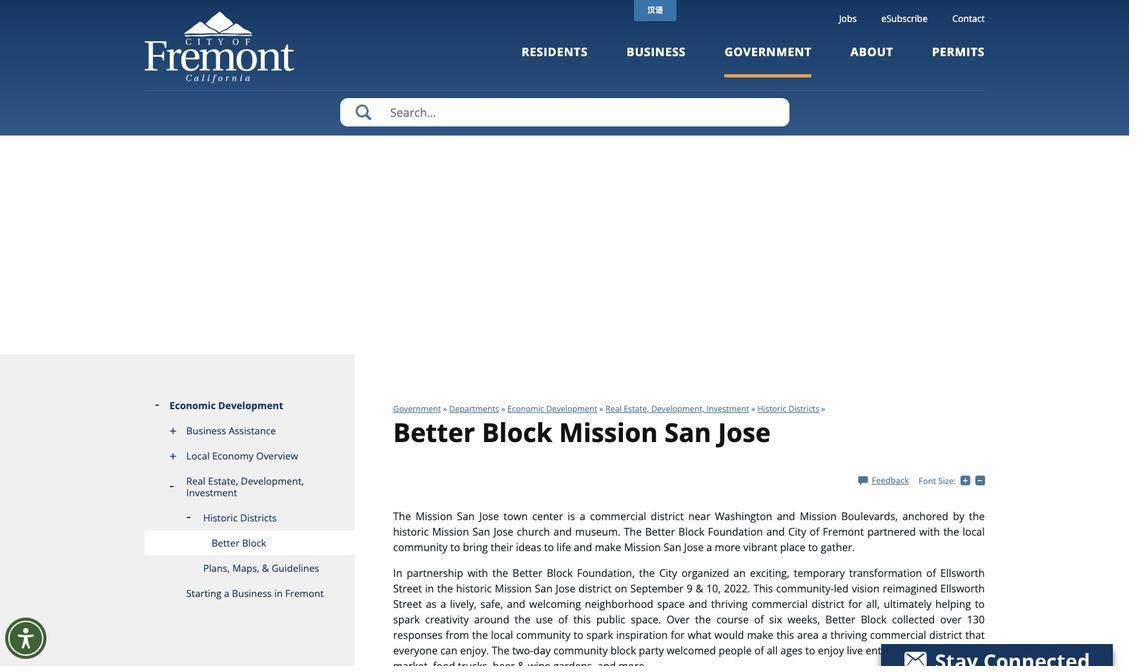 Task type: vqa. For each thing, say whether or not it's contained in the screenshot.
Community award,
no



Task type: describe. For each thing, give the bounding box(es) containing it.
the down partnership
[[437, 582, 453, 596]]

bring
[[463, 540, 488, 555]]

in
[[393, 566, 402, 580]]

real inside government » departments » economic development » real estate, development, investment » historic districts better block mission san jose
[[606, 404, 622, 415]]

the right by
[[969, 509, 985, 524]]

fremont inside the mission san jose town center is a commercial district near washington and mission boulevards, anchored by the historic mission san jose church and museum. the better block foundation and city of fremont partnered with the local community to bring their ideas to life and make mission san jose a more vibrant place to gather.
[[823, 525, 864, 539]]

& inside plans, maps, & guidelines link
[[262, 562, 269, 575]]

0 horizontal spatial the
[[393, 509, 411, 524]]

that
[[966, 628, 985, 642]]

safe,
[[481, 597, 503, 611]]

to right place
[[808, 540, 818, 555]]

september
[[630, 582, 684, 596]]

0 vertical spatial historic districts link
[[758, 404, 819, 415]]

0 vertical spatial this
[[573, 613, 591, 627]]

led
[[834, 582, 849, 596]]

a left more
[[707, 540, 712, 555]]

and down 9
[[689, 597, 707, 611]]

0 horizontal spatial real estate, development, investment link
[[144, 469, 354, 506]]

1 horizontal spatial thriving
[[831, 628, 867, 642]]

+
[[971, 475, 975, 486]]

better block
[[212, 537, 266, 550]]

government for government » departments » economic development » real estate, development, investment » historic districts better block mission san jose
[[393, 404, 441, 415]]

10,
[[706, 582, 721, 596]]

1 ellsworth from the top
[[941, 566, 985, 580]]

district inside the mission san jose town center is a commercial district near washington and mission boulevards, anchored by the historic mission san jose church and museum. the better block foundation and city of fremont partnered with the local community to bring their ideas to life and make mission san jose a more vibrant place to gather.
[[651, 509, 684, 524]]

by
[[953, 509, 965, 524]]

130
[[967, 613, 985, 627]]

space.
[[631, 613, 661, 627]]

jobs link
[[839, 12, 857, 25]]

block inside government » departments » economic development » real estate, development, investment » historic districts better block mission san jose
[[482, 414, 552, 450]]

the down their
[[493, 566, 508, 580]]

0 horizontal spatial thriving
[[711, 597, 748, 611]]

assistance
[[229, 424, 276, 437]]

3 » from the left
[[599, 404, 604, 415]]

Search text field
[[340, 98, 789, 127]]

to up gardens,
[[574, 628, 584, 642]]

font size:
[[919, 475, 956, 487]]

community inside the mission san jose town center is a commercial district near washington and mission boulevards, anchored by the historic mission san jose church and museum. the better block foundation and city of fremont partnered with the local community to bring their ideas to life and make mission san jose a more vibrant place to gather.
[[393, 540, 448, 555]]

and up vibrant
[[767, 525, 785, 539]]

over
[[940, 613, 962, 627]]

esubscribe
[[882, 12, 928, 25]]

a right starting at the left bottom of the page
[[224, 587, 229, 600]]

san inside in partnership with the better block foundation, the city organized an exciting, temporary transformation of ellsworth street in the historic mission san jose district on september 9 & 10, 2022. this community-led vision reimagined ellsworth street as a lively, safe, and welcoming neighborhood space and thriving commercial district for all, ultimately helping to spark creativity around the use of this public space. over the course of six weeks, better block collected over 130 responses from the local community to spark inspiration for what would make this area a thriving commercial district that everyone can enjoy. the two-day community block party welcomed people of all ages to enjoy live entertainment, a makers market, food trucks, beer & wine gardens, and more.
[[535, 582, 553, 596]]

plans, maps, & guidelines link
[[144, 556, 354, 581]]

the up september
[[639, 566, 655, 580]]

historic inside the mission san jose town center is a commercial district near washington and mission boulevards, anchored by the historic mission san jose church and museum. the better block foundation and city of fremont partnered with the local community to bring their ideas to life and make mission san jose a more vibrant place to gather.
[[393, 525, 429, 539]]

church
[[517, 525, 550, 539]]

gather.
[[821, 540, 855, 555]]

city inside in partnership with the better block foundation, the city organized an exciting, temporary transformation of ellsworth street in the historic mission san jose district on september 9 & 10, 2022. this community-led vision reimagined ellsworth street as a lively, safe, and welcoming neighborhood space and thriving commercial district for all, ultimately helping to spark creativity around the use of this public space. over the course of six weeks, better block collected over 130 responses from the local community to spark inspiration for what would make this area a thriving commercial district that everyone can enjoy. the two-day community block party welcomed people of all ages to enjoy live entertainment, a makers market, food trucks, beer & wine gardens, and more.
[[659, 566, 677, 580]]

1 vertical spatial &
[[696, 582, 703, 596]]

about
[[851, 44, 894, 59]]

the mission san jose town center is a commercial district near washington and mission boulevards, anchored by the historic mission san jose church and museum. the better block foundation and city of fremont partnered with the local community to bring their ideas to life and make mission san jose a more vibrant place to gather.
[[393, 509, 985, 555]]

near
[[688, 509, 711, 524]]

9
[[687, 582, 693, 596]]

jose inside in partnership with the better block foundation, the city organized an exciting, temporary transformation of ellsworth street in the historic mission san jose district on september 9 & 10, 2022. this community-led vision reimagined ellsworth street as a lively, safe, and welcoming neighborhood space and thriving commercial district for all, ultimately helping to spark creativity around the use of this public space. over the course of six weeks, better block collected over 130 responses from the local community to spark inspiration for what would make this area a thriving commercial district that everyone can enjoy. the two-day community block party welcomed people of all ages to enjoy live entertainment, a makers market, food trucks, beer & wine gardens, and more.
[[556, 582, 576, 596]]

-
[[985, 475, 988, 486]]

better inside the mission san jose town center is a commercial district near washington and mission boulevards, anchored by the historic mission san jose church and museum. the better block foundation and city of fremont partnered with the local community to bring their ideas to life and make mission san jose a more vibrant place to gather.
[[645, 525, 675, 539]]

helping
[[936, 597, 971, 611]]

business assistance
[[186, 424, 276, 437]]

contact link
[[953, 12, 985, 25]]

to up 130
[[975, 597, 985, 611]]

beer
[[493, 659, 515, 666]]

2 » from the left
[[501, 404, 505, 415]]

as
[[426, 597, 437, 611]]

foundation,
[[577, 566, 635, 580]]

economy
[[212, 449, 254, 462]]

0 horizontal spatial historic
[[203, 511, 238, 524]]

overview
[[256, 449, 298, 462]]

residents
[[522, 44, 588, 59]]

around
[[474, 613, 509, 627]]

economic inside government » departments » economic development » real estate, development, investment » historic districts better block mission san jose
[[508, 404, 544, 415]]

and right safe,
[[507, 597, 525, 611]]

over
[[667, 613, 690, 627]]

trucks,
[[458, 659, 490, 666]]

economic development
[[170, 399, 283, 412]]

their
[[491, 540, 513, 555]]

commercial inside the mission san jose town center is a commercial district near washington and mission boulevards, anchored by the historic mission san jose church and museum. the better block foundation and city of fremont partnered with the local community to bring their ideas to life and make mission san jose a more vibrant place to gather.
[[590, 509, 646, 524]]

temporary
[[794, 566, 845, 580]]

space
[[657, 597, 685, 611]]

better inside better block 'link'
[[212, 537, 240, 550]]

1 horizontal spatial spark
[[587, 628, 613, 642]]

an
[[734, 566, 746, 580]]

0 horizontal spatial economic
[[170, 399, 216, 412]]

0 horizontal spatial economic development link
[[144, 393, 354, 418]]

responses
[[393, 628, 443, 642]]

from
[[446, 628, 469, 642]]

and up place
[[777, 509, 795, 524]]

partnership
[[407, 566, 463, 580]]

inspiration
[[616, 628, 668, 642]]

vibrant
[[743, 540, 778, 555]]

business for business assistance
[[186, 424, 226, 437]]

0 vertical spatial spark
[[393, 613, 420, 627]]

the inside in partnership with the better block foundation, the city organized an exciting, temporary transformation of ellsworth street in the historic mission san jose district on september 9 & 10, 2022. this community-led vision reimagined ellsworth street as a lively, safe, and welcoming neighborhood space and thriving commercial district for all, ultimately helping to spark creativity around the use of this public space. over the course of six weeks, better block collected over 130 responses from the local community to spark inspiration for what would make this area a thriving commercial district that everyone can enjoy. the two-day community block party welcomed people of all ages to enjoy live entertainment, a makers market, food trucks, beer & wine gardens, and more.
[[492, 644, 510, 658]]

museum.
[[575, 525, 621, 539]]

with inside the mission san jose town center is a commercial district near washington and mission boulevards, anchored by the historic mission san jose church and museum. the better block foundation and city of fremont partnered with the local community to bring their ideas to life and make mission san jose a more vibrant place to gather.
[[920, 525, 940, 539]]

partnered
[[868, 525, 916, 539]]

day
[[534, 644, 551, 658]]

to left the life at the bottom
[[544, 540, 554, 555]]

0 horizontal spatial government link
[[393, 404, 441, 415]]

a left makers
[[941, 644, 947, 658]]

webpage banner featuring better block vounteers image
[[144, 136, 985, 355]]

course
[[716, 613, 749, 627]]

1 » from the left
[[443, 404, 447, 415]]

2022.
[[724, 582, 750, 596]]

2 vertical spatial community
[[554, 644, 608, 658]]

jobs
[[839, 12, 857, 25]]

transformation
[[849, 566, 922, 580]]

1 vertical spatial districts
[[240, 511, 277, 524]]

ultimately
[[884, 597, 932, 611]]

font size: link
[[919, 475, 956, 487]]

welcoming
[[529, 597, 581, 611]]

starting a business in fremont link
[[144, 581, 354, 606]]

lively,
[[450, 597, 477, 611]]

foundation
[[708, 525, 763, 539]]

feedback link
[[858, 475, 909, 486]]

maps,
[[232, 562, 260, 575]]

to left bring
[[450, 540, 460, 555]]

food
[[433, 659, 455, 666]]

business link
[[627, 44, 686, 77]]

feedback
[[872, 475, 909, 486]]

about link
[[851, 44, 894, 77]]

center
[[532, 509, 563, 524]]

boulevards,
[[841, 509, 898, 524]]

real estate, development, investment link inside columnusercontrol3 main content
[[606, 404, 749, 415]]

district down over
[[930, 628, 963, 642]]

real estate, development, investment
[[186, 475, 304, 499]]

local economy overview
[[186, 449, 298, 462]]

of up the reimagined at the bottom of the page
[[927, 566, 936, 580]]

two-
[[512, 644, 534, 658]]

stay connected image
[[881, 641, 1112, 666]]

1 vertical spatial historic districts link
[[144, 506, 354, 531]]

enjoy
[[818, 644, 844, 658]]

would
[[715, 628, 744, 642]]

wine
[[528, 659, 551, 666]]

development, inside government » departments » economic development » real estate, development, investment » historic districts better block mission san jose
[[651, 404, 705, 415]]

more
[[715, 540, 741, 555]]

vision
[[852, 582, 880, 596]]

investment inside government » departments » economic development » real estate, development, investment » historic districts better block mission san jose
[[707, 404, 749, 415]]

of left all
[[755, 644, 764, 658]]

font
[[919, 475, 936, 487]]

what
[[688, 628, 712, 642]]

permits
[[932, 44, 985, 59]]



Task type: locate. For each thing, give the bounding box(es) containing it.
0 vertical spatial community
[[393, 540, 448, 555]]

1 horizontal spatial historic districts link
[[758, 404, 819, 415]]

& right 9
[[696, 582, 703, 596]]

block inside the mission san jose town center is a commercial district near washington and mission boulevards, anchored by the historic mission san jose church and museum. the better block foundation and city of fremont partnered with the local community to bring their ideas to life and make mission san jose a more vibrant place to gather.
[[679, 525, 705, 539]]

people
[[719, 644, 752, 658]]

place
[[780, 540, 806, 555]]

2 horizontal spatial commercial
[[870, 628, 926, 642]]

0 horizontal spatial city
[[659, 566, 677, 580]]

1 vertical spatial business
[[186, 424, 226, 437]]

fremont down 'guidelines'
[[285, 587, 324, 600]]

the left use
[[515, 613, 531, 627]]

the right museum.
[[624, 525, 642, 539]]

neighborhood
[[585, 597, 653, 611]]

more.
[[619, 659, 647, 666]]

commercial up six
[[752, 597, 808, 611]]

better inside government » departments » economic development » real estate, development, investment » historic districts better block mission san jose
[[393, 414, 475, 450]]

contact
[[953, 12, 985, 25]]

0 vertical spatial ellsworth
[[941, 566, 985, 580]]

the up what
[[695, 613, 711, 627]]

1 vertical spatial community
[[516, 628, 571, 642]]

make up all
[[747, 628, 774, 642]]

1 vertical spatial spark
[[587, 628, 613, 642]]

with down bring
[[468, 566, 488, 580]]

1 horizontal spatial this
[[777, 628, 794, 642]]

the down by
[[944, 525, 959, 539]]

local inside the mission san jose town center is a commercial district near washington and mission boulevards, anchored by the historic mission san jose church and museum. the better block foundation and city of fremont partnered with the local community to bring their ideas to life and make mission san jose a more vibrant place to gather.
[[963, 525, 985, 539]]

1 horizontal spatial government link
[[725, 44, 812, 77]]

mission inside government » departments » economic development » real estate, development, investment » historic districts better block mission san jose
[[559, 414, 658, 450]]

2 horizontal spatial &
[[696, 582, 703, 596]]

1 horizontal spatial government
[[725, 44, 812, 59]]

»
[[443, 404, 447, 415], [501, 404, 505, 415], [599, 404, 604, 415], [751, 404, 755, 415]]

0 horizontal spatial commercial
[[590, 509, 646, 524]]

town
[[504, 509, 528, 524]]

of left six
[[754, 613, 764, 627]]

real estate, development, investment link
[[606, 404, 749, 415], [144, 469, 354, 506]]

development, inside real estate, development, investment
[[241, 475, 304, 488]]

with inside in partnership with the better block foundation, the city organized an exciting, temporary transformation of ellsworth street in the historic mission san jose district on september 9 & 10, 2022. this community-led vision reimagined ellsworth street as a lively, safe, and welcoming neighborhood space and thriving commercial district for all, ultimately helping to spark creativity around the use of this public space. over the course of six weeks, better block collected over 130 responses from the local community to spark inspiration for what would make this area a thriving commercial district that everyone can enjoy. the two-day community block party welcomed people of all ages to enjoy live entertainment, a makers market, food trucks, beer & wine gardens, and more.
[[468, 566, 488, 580]]

thriving
[[711, 597, 748, 611], [831, 628, 867, 642]]

a right area
[[822, 628, 828, 642]]

0 horizontal spatial in
[[274, 587, 283, 600]]

0 horizontal spatial real
[[186, 475, 206, 488]]

0 vertical spatial with
[[920, 525, 940, 539]]

0 vertical spatial make
[[595, 540, 621, 555]]

2 horizontal spatial the
[[624, 525, 642, 539]]

jose inside government » departments » economic development » real estate, development, investment » historic districts better block mission san jose
[[718, 414, 771, 450]]

0 horizontal spatial this
[[573, 613, 591, 627]]

fremont up 'gather.'
[[823, 525, 864, 539]]

mission inside in partnership with the better block foundation, the city organized an exciting, temporary transformation of ellsworth street in the historic mission san jose district on september 9 & 10, 2022. this community-led vision reimagined ellsworth street as a lively, safe, and welcoming neighborhood space and thriving commercial district for all, ultimately helping to spark creativity around the use of this public space. over the course of six weeks, better block collected over 130 responses from the local community to spark inspiration for what would make this area a thriving commercial district that everyone can enjoy. the two-day community block party welcomed people of all ages to enjoy live entertainment, a makers market, food trucks, beer & wine gardens, and more.
[[495, 582, 532, 596]]

and up the life at the bottom
[[554, 525, 572, 539]]

1 vertical spatial thriving
[[831, 628, 867, 642]]

and down block
[[598, 659, 616, 666]]

development,
[[651, 404, 705, 415], [241, 475, 304, 488]]

in down 'guidelines'
[[274, 587, 283, 600]]

0 horizontal spatial historic districts link
[[144, 506, 354, 531]]

the
[[393, 509, 411, 524], [624, 525, 642, 539], [492, 644, 510, 658]]

government inside government » departments » economic development » real estate, development, investment » historic districts better block mission san jose
[[393, 404, 441, 415]]

0 vertical spatial thriving
[[711, 597, 748, 611]]

0 horizontal spatial government
[[393, 404, 441, 415]]

1 vertical spatial this
[[777, 628, 794, 642]]

districts inside government » departments » economic development » real estate, development, investment » historic districts better block mission san jose
[[789, 404, 819, 415]]

community up partnership
[[393, 540, 448, 555]]

1 horizontal spatial districts
[[789, 404, 819, 415]]

this
[[754, 582, 773, 596]]

0 horizontal spatial spark
[[393, 613, 420, 627]]

0 vertical spatial historic
[[758, 404, 787, 415]]

historic inside in partnership with the better block foundation, the city organized an exciting, temporary transformation of ellsworth street in the historic mission san jose district on september 9 & 10, 2022. this community-led vision reimagined ellsworth street as a lively, safe, and welcoming neighborhood space and thriving commercial district for all, ultimately helping to spark creativity around the use of this public space. over the course of six weeks, better block collected over 130 responses from the local community to spark inspiration for what would make this area a thriving commercial district that everyone can enjoy. the two-day community block party welcomed people of all ages to enjoy live entertainment, a makers market, food trucks, beer & wine gardens, and more.
[[456, 582, 492, 596]]

the up "in"
[[393, 509, 411, 524]]

1 horizontal spatial investment
[[707, 404, 749, 415]]

area
[[797, 628, 819, 642]]

this up ages
[[777, 628, 794, 642]]

0 horizontal spatial make
[[595, 540, 621, 555]]

1 horizontal spatial development,
[[651, 404, 705, 415]]

a
[[580, 509, 586, 524], [707, 540, 712, 555], [224, 587, 229, 600], [440, 597, 446, 611], [822, 628, 828, 642], [941, 644, 947, 658]]

& down two-
[[518, 659, 525, 666]]

0 vertical spatial street
[[393, 582, 422, 596]]

2 horizontal spatial business
[[627, 44, 686, 59]]

1 horizontal spatial local
[[963, 525, 985, 539]]

mission
[[559, 414, 658, 450], [416, 509, 453, 524], [800, 509, 837, 524], [432, 525, 469, 539], [624, 540, 661, 555], [495, 582, 532, 596]]

a right as on the left bottom of the page
[[440, 597, 446, 611]]

historic districts
[[203, 511, 277, 524]]

street left as on the left bottom of the page
[[393, 597, 422, 611]]

1 vertical spatial government
[[393, 404, 441, 415]]

city up place
[[788, 525, 806, 539]]

1 vertical spatial real estate, development, investment link
[[144, 469, 354, 506]]

reimagined
[[883, 582, 938, 596]]

spark up responses
[[393, 613, 420, 627]]

ages
[[781, 644, 803, 658]]

1 vertical spatial the
[[624, 525, 642, 539]]

public
[[596, 613, 626, 627]]

district down led
[[812, 597, 845, 611]]

all
[[767, 644, 778, 658]]

spark
[[393, 613, 420, 627], [587, 628, 613, 642]]

0 vertical spatial fremont
[[823, 525, 864, 539]]

of down welcoming
[[558, 613, 568, 627]]

block
[[611, 644, 636, 658]]

government link
[[725, 44, 812, 77], [393, 404, 441, 415]]

life
[[557, 540, 571, 555]]

weeks,
[[788, 613, 820, 627]]

1 vertical spatial real
[[186, 475, 206, 488]]

in up as on the left bottom of the page
[[425, 582, 434, 596]]

can
[[440, 644, 457, 658]]

1 vertical spatial ellsworth
[[941, 582, 985, 596]]

six
[[769, 613, 782, 627]]

2 street from the top
[[393, 597, 422, 611]]

departments
[[449, 404, 499, 415]]

plans,
[[203, 562, 230, 575]]

0 vertical spatial the
[[393, 509, 411, 524]]

0 vertical spatial local
[[963, 525, 985, 539]]

better block link
[[144, 531, 354, 556]]

commercial up museum.
[[590, 509, 646, 524]]

this
[[573, 613, 591, 627], [777, 628, 794, 642]]

for down "over" on the bottom of the page
[[671, 628, 685, 642]]

economic up business assistance at bottom left
[[170, 399, 216, 412]]

district left near
[[651, 509, 684, 524]]

in
[[425, 582, 434, 596], [274, 587, 283, 600]]

creativity
[[425, 613, 469, 627]]

0 vertical spatial &
[[262, 562, 269, 575]]

1 horizontal spatial commercial
[[752, 597, 808, 611]]

for left all,
[[849, 597, 863, 611]]

commercial
[[590, 509, 646, 524], [752, 597, 808, 611], [870, 628, 926, 642]]

a right the is
[[580, 509, 586, 524]]

thriving up course
[[711, 597, 748, 611]]

business for business
[[627, 44, 686, 59]]

0 horizontal spatial development,
[[241, 475, 304, 488]]

make down museum.
[[595, 540, 621, 555]]

1 horizontal spatial economic development link
[[508, 404, 597, 415]]

0 vertical spatial investment
[[707, 404, 749, 415]]

investment inside real estate, development, investment
[[186, 486, 237, 499]]

with down anchored
[[920, 525, 940, 539]]

0 horizontal spatial historic
[[393, 525, 429, 539]]

city inside the mission san jose town center is a commercial district near washington and mission boulevards, anchored by the historic mission san jose church and museum. the better block foundation and city of fremont partnered with the local community to bring their ideas to life and make mission san jose a more vibrant place to gather.
[[788, 525, 806, 539]]

economic right departments link
[[508, 404, 544, 415]]

columnusercontrol3 main content
[[354, 355, 988, 666]]

2 vertical spatial commercial
[[870, 628, 926, 642]]

local inside in partnership with the better block foundation, the city organized an exciting, temporary transformation of ellsworth street in the historic mission san jose district on september 9 & 10, 2022. this community-led vision reimagined ellsworth street as a lively, safe, and welcoming neighborhood space and thriving commercial district for all, ultimately helping to spark creativity around the use of this public space. over the course of six weeks, better block collected over 130 responses from the local community to spark inspiration for what would make this area a thriving commercial district that everyone can enjoy. the two-day community block party welcomed people of all ages to enjoy live entertainment, a makers market, food trucks, beer & wine gardens, and more.
[[491, 628, 513, 642]]

of
[[810, 525, 820, 539], [927, 566, 936, 580], [558, 613, 568, 627], [754, 613, 764, 627], [755, 644, 764, 658]]

make inside the mission san jose town center is a commercial district near washington and mission boulevards, anchored by the historic mission san jose church and museum. the better block foundation and city of fremont partnered with the local community to bring their ideas to life and make mission san jose a more vibrant place to gather.
[[595, 540, 621, 555]]

entertainment,
[[866, 644, 938, 658]]

1 vertical spatial estate,
[[208, 475, 238, 488]]

1 vertical spatial make
[[747, 628, 774, 642]]

welcomed
[[667, 644, 716, 658]]

0 vertical spatial real
[[606, 404, 622, 415]]

estate, inside government » departments » economic development » real estate, development, investment » historic districts better block mission san jose
[[624, 404, 649, 415]]

in inside in partnership with the better block foundation, the city organized an exciting, temporary transformation of ellsworth street in the historic mission san jose district on september 9 & 10, 2022. this community-led vision reimagined ellsworth street as a lively, safe, and welcoming neighborhood space and thriving commercial district for all, ultimately helping to spark creativity around the use of this public space. over the course of six weeks, better block collected over 130 responses from the local community to spark inspiration for what would make this area a thriving commercial district that everyone can enjoy. the two-day community block party welcomed people of all ages to enjoy live entertainment, a makers market, food trucks, beer & wine gardens, and more.
[[425, 582, 434, 596]]

everyone
[[393, 644, 438, 658]]

1 horizontal spatial historic
[[758, 404, 787, 415]]

0 vertical spatial for
[[849, 597, 863, 611]]

real inside real estate, development, investment
[[186, 475, 206, 488]]

city
[[788, 525, 806, 539], [659, 566, 677, 580]]

1 horizontal spatial for
[[849, 597, 863, 611]]

2 vertical spatial the
[[492, 644, 510, 658]]

1 horizontal spatial fremont
[[823, 525, 864, 539]]

party
[[639, 644, 664, 658]]

community-
[[776, 582, 834, 596]]

this left public
[[573, 613, 591, 627]]

of inside the mission san jose town center is a commercial district near washington and mission boulevards, anchored by the historic mission san jose church and museum. the better block foundation and city of fremont partnered with the local community to bring their ideas to life and make mission san jose a more vibrant place to gather.
[[810, 525, 820, 539]]

districts
[[789, 404, 819, 415], [240, 511, 277, 524]]

and right the life at the bottom
[[574, 540, 592, 555]]

all,
[[866, 597, 880, 611]]

estate,
[[624, 404, 649, 415], [208, 475, 238, 488]]

government for government
[[725, 44, 812, 59]]

economic
[[170, 399, 216, 412], [508, 404, 544, 415]]

community down use
[[516, 628, 571, 642]]

0 vertical spatial real estate, development, investment link
[[606, 404, 749, 415]]

1 vertical spatial for
[[671, 628, 685, 642]]

historic up "in"
[[393, 525, 429, 539]]

0 vertical spatial business
[[627, 44, 686, 59]]

commercial up entertainment,
[[870, 628, 926, 642]]

& right the maps,
[[262, 562, 269, 575]]

plans, maps, & guidelines
[[203, 562, 319, 575]]

&
[[262, 562, 269, 575], [696, 582, 703, 596], [518, 659, 525, 666]]

0 horizontal spatial fremont
[[285, 587, 324, 600]]

historic up lively,
[[456, 582, 492, 596]]

san
[[665, 414, 711, 450], [457, 509, 475, 524], [473, 525, 490, 539], [664, 540, 681, 555], [535, 582, 553, 596]]

spark down public
[[587, 628, 613, 642]]

makers
[[949, 644, 985, 658]]

community up gardens,
[[554, 644, 608, 658]]

in partnership with the better block foundation, the city organized an exciting, temporary transformation of ellsworth street in the historic mission san jose district on september 9 & 10, 2022. this community-led vision reimagined ellsworth street as a lively, safe, and welcoming neighborhood space and thriving commercial district for all, ultimately helping to spark creativity around the use of this public space. over the course of six weeks, better block collected over 130 responses from the local community to spark inspiration for what would make this area a thriving commercial district that everyone can enjoy. the two-day community block party welcomed people of all ages to enjoy live entertainment, a makers market, food trucks, beer & wine gardens, and more.
[[393, 566, 985, 666]]

1 vertical spatial fremont
[[285, 587, 324, 600]]

district down the foundation,
[[579, 582, 612, 596]]

0 vertical spatial commercial
[[590, 509, 646, 524]]

0 horizontal spatial districts
[[240, 511, 277, 524]]

fremont
[[823, 525, 864, 539], [285, 587, 324, 600]]

1 horizontal spatial development
[[546, 404, 597, 415]]

estate, inside real estate, development, investment
[[208, 475, 238, 488]]

organized
[[682, 566, 729, 580]]

1 horizontal spatial in
[[425, 582, 434, 596]]

local down around
[[491, 628, 513, 642]]

investment
[[707, 404, 749, 415], [186, 486, 237, 499]]

local
[[963, 525, 985, 539], [491, 628, 513, 642]]

anchored
[[903, 509, 949, 524]]

1 vertical spatial development,
[[241, 475, 304, 488]]

1 vertical spatial commercial
[[752, 597, 808, 611]]

local down by
[[963, 525, 985, 539]]

1 street from the top
[[393, 582, 422, 596]]

1 vertical spatial government link
[[393, 404, 441, 415]]

1 vertical spatial historic
[[203, 511, 238, 524]]

block inside 'link'
[[242, 537, 266, 550]]

jose
[[718, 414, 771, 450], [479, 509, 499, 524], [494, 525, 513, 539], [684, 540, 704, 555], [556, 582, 576, 596]]

1 horizontal spatial with
[[920, 525, 940, 539]]

1 horizontal spatial the
[[492, 644, 510, 658]]

the up enjoy.
[[472, 628, 488, 642]]

0 horizontal spatial with
[[468, 566, 488, 580]]

1 horizontal spatial historic
[[456, 582, 492, 596]]

2 vertical spatial &
[[518, 659, 525, 666]]

0 horizontal spatial &
[[262, 562, 269, 575]]

ideas
[[516, 540, 541, 555]]

starting a business in fremont
[[186, 587, 324, 600]]

historic
[[758, 404, 787, 415], [203, 511, 238, 524]]

san inside government » departments » economic development » real estate, development, investment » historic districts better block mission san jose
[[665, 414, 711, 450]]

1 vertical spatial local
[[491, 628, 513, 642]]

0 horizontal spatial development
[[218, 399, 283, 412]]

1 horizontal spatial real
[[606, 404, 622, 415]]

1 vertical spatial city
[[659, 566, 677, 580]]

1 horizontal spatial business
[[232, 587, 272, 600]]

0 vertical spatial development,
[[651, 404, 705, 415]]

0 vertical spatial historic
[[393, 525, 429, 539]]

0 vertical spatial estate,
[[624, 404, 649, 415]]

historic inside government » departments » economic development » real estate, development, investment » historic districts better block mission san jose
[[758, 404, 787, 415]]

4 » from the left
[[751, 404, 755, 415]]

guidelines
[[272, 562, 319, 575]]

washington
[[715, 509, 772, 524]]

is
[[568, 509, 575, 524]]

1 vertical spatial with
[[468, 566, 488, 580]]

city up september
[[659, 566, 677, 580]]

to down area
[[805, 644, 815, 658]]

of up temporary
[[810, 525, 820, 539]]

0 vertical spatial government
[[725, 44, 812, 59]]

make inside in partnership with the better block foundation, the city organized an exciting, temporary transformation of ellsworth street in the historic mission san jose district on september 9 & 10, 2022. this community-led vision reimagined ellsworth street as a lively, safe, and welcoming neighborhood space and thriving commercial district for all, ultimately helping to spark creativity around the use of this public space. over the course of six weeks, better block collected over 130 responses from the local community to spark inspiration for what would make this area a thriving commercial district that everyone can enjoy. the two-day community block party welcomed people of all ages to enjoy live entertainment, a makers market, food trucks, beer & wine gardens, and more.
[[747, 628, 774, 642]]

better
[[393, 414, 475, 450], [645, 525, 675, 539], [212, 537, 240, 550], [513, 566, 543, 580], [826, 613, 856, 627]]

2 ellsworth from the top
[[941, 582, 985, 596]]

0 vertical spatial city
[[788, 525, 806, 539]]

esubscribe link
[[882, 12, 928, 25]]

thriving up live
[[831, 628, 867, 642]]

+ link
[[961, 475, 975, 486]]

0 vertical spatial government link
[[725, 44, 812, 77]]

street down "in"
[[393, 582, 422, 596]]

1 vertical spatial investment
[[186, 486, 237, 499]]

the up 'beer'
[[492, 644, 510, 658]]

development inside government » departments » economic development » real estate, development, investment » historic districts better block mission san jose
[[546, 404, 597, 415]]



